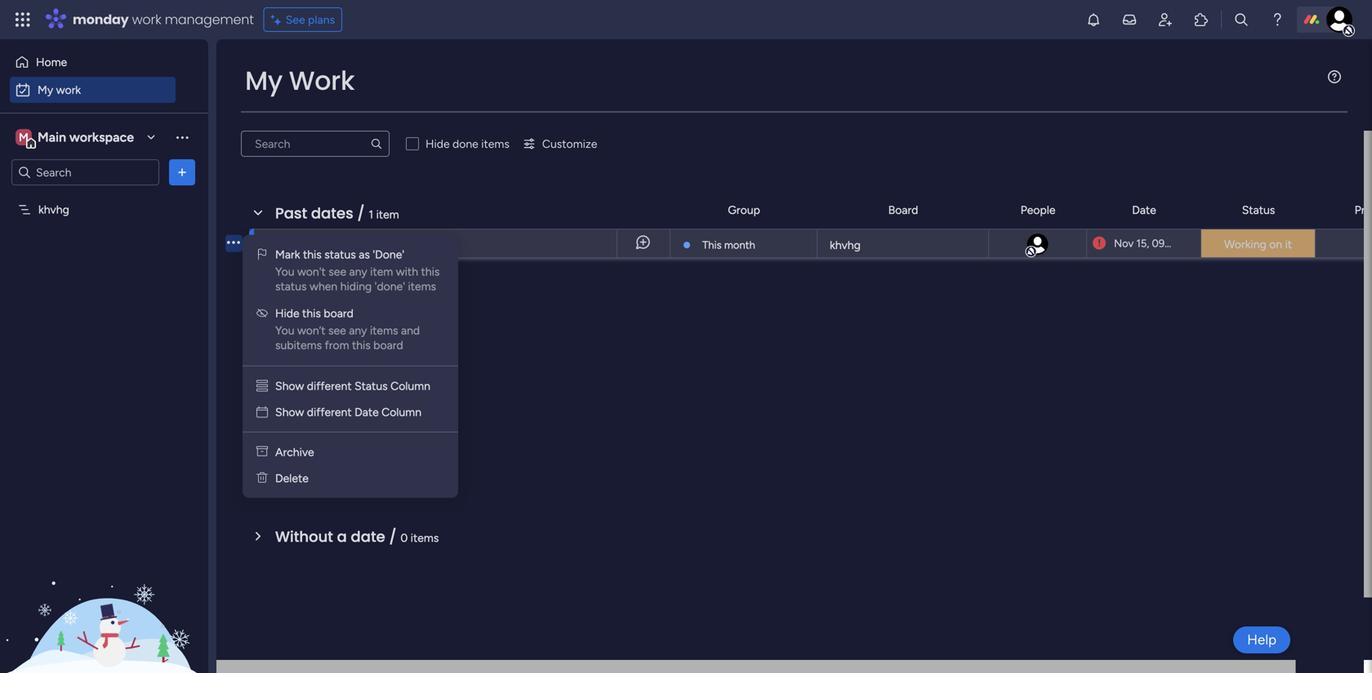 Task type: describe. For each thing, give the bounding box(es) containing it.
1 vertical spatial 1
[[305, 237, 310, 251]]

0 inside next week / 0 items
[[365, 413, 373, 427]]

work
[[289, 63, 355, 99]]

mark this status as 'done'
[[275, 248, 405, 261]]

inbox image
[[1122, 11, 1138, 28]]

you for you won't see any items and subitems from this board
[[275, 324, 295, 337]]

my work
[[245, 63, 355, 99]]

month
[[725, 239, 756, 252]]

later /
[[275, 468, 327, 489]]

1 vertical spatial date
[[355, 405, 379, 419]]

'done'
[[373, 248, 405, 261]]

emoji picker flags image
[[258, 248, 266, 261]]

as
[[359, 248, 370, 261]]

nov
[[1115, 237, 1134, 250]]

09:00
[[1153, 237, 1182, 250]]

group
[[728, 203, 761, 217]]

1 horizontal spatial khvhg
[[830, 238, 861, 252]]

show for show different status column
[[275, 379, 304, 393]]

my for my work
[[38, 83, 53, 97]]

date
[[351, 527, 386, 548]]

and
[[401, 324, 420, 337]]

won't
[[297, 324, 326, 337]]

item for /
[[376, 208, 399, 221]]

invite members image
[[1158, 11, 1174, 28]]

/ right today
[[325, 291, 333, 312]]

work for monday
[[132, 10, 161, 29]]

khvhg link
[[828, 230, 979, 259]]

it
[[1286, 237, 1293, 251]]

apps image
[[1194, 11, 1210, 28]]

select product image
[[15, 11, 31, 28]]

week for next
[[312, 409, 350, 430]]

customize
[[543, 137, 598, 151]]

this inside you won't see any items and subitems from this board
[[352, 338, 371, 352]]

lottie animation image
[[0, 508, 208, 673]]

dates
[[311, 203, 354, 224]]

my for my work
[[245, 63, 283, 99]]

see for this
[[329, 324, 346, 337]]

items inside this week / 0 items
[[373, 355, 401, 369]]

board inside you won't see any items and subitems from this board
[[374, 338, 403, 352]]

show for show different date column
[[275, 405, 304, 419]]

hiding
[[341, 279, 372, 293]]

hidden eye outline image
[[257, 306, 268, 320]]

when
[[310, 279, 338, 293]]

nov 15, 09:00 am
[[1115, 237, 1200, 250]]

search image
[[370, 137, 383, 150]]

/ right from
[[351, 350, 359, 371]]

work for my
[[56, 83, 81, 97]]

item for see
[[370, 265, 393, 279]]

0 vertical spatial status
[[1243, 203, 1276, 217]]

items right done
[[482, 137, 510, 151]]

my work option
[[10, 77, 176, 103]]

items inside without a date / 0 items
[[411, 531, 439, 545]]

today / 0 items
[[275, 291, 375, 312]]

working
[[1225, 237, 1267, 251]]

won't
[[297, 265, 326, 279]]

people
[[1021, 203, 1056, 217]]

working on it
[[1225, 237, 1293, 251]]

search everything image
[[1234, 11, 1250, 28]]

my work
[[38, 83, 81, 97]]

items inside next week / 0 items
[[376, 413, 404, 427]]

this for week
[[275, 350, 305, 371]]

am
[[1184, 237, 1200, 250]]

this week / 0 items
[[275, 350, 401, 371]]

archive
[[275, 445, 314, 459]]

help image
[[1270, 11, 1286, 28]]

past
[[275, 203, 307, 224]]

hide this board
[[275, 306, 354, 320]]

items inside you won't see any item with this status when hiding 'done' items
[[408, 279, 436, 293]]

any for board
[[349, 324, 367, 337]]

project
[[266, 237, 302, 251]]

monday
[[73, 10, 129, 29]]

home
[[36, 55, 67, 69]]

home option
[[10, 49, 176, 75]]

see plans
[[286, 13, 335, 27]]

0 vertical spatial status
[[325, 248, 356, 261]]



Task type: vqa. For each thing, say whether or not it's contained in the screenshot.
as
yes



Task type: locate. For each thing, give the bounding box(es) containing it.
khvhg inside list box
[[38, 203, 69, 217]]

0 horizontal spatial 1
[[305, 237, 310, 251]]

hide right the "hidden eye outline" image
[[275, 306, 300, 320]]

week for this
[[309, 350, 347, 371]]

0 vertical spatial board
[[324, 306, 354, 320]]

notifications image
[[1086, 11, 1102, 28]]

this for month
[[703, 239, 722, 252]]

status
[[1243, 203, 1276, 217], [355, 379, 388, 393]]

different down show different status column
[[307, 405, 352, 419]]

menu
[[243, 235, 458, 498]]

0 vertical spatial this
[[703, 239, 722, 252]]

delete
[[275, 472, 309, 485]]

v2 calendar view small outline image
[[257, 405, 268, 419]]

a
[[337, 527, 347, 548]]

items
[[482, 137, 510, 151], [408, 279, 436, 293], [347, 296, 375, 310], [370, 324, 398, 337], [373, 355, 401, 369], [376, 413, 404, 427], [411, 531, 439, 545]]

this inside you won't see any item with this status when hiding 'done' items
[[421, 265, 440, 279]]

item inside you won't see any item with this status when hiding 'done' items
[[370, 265, 393, 279]]

0 vertical spatial khvhg
[[38, 203, 69, 217]]

0 horizontal spatial board
[[324, 306, 354, 320]]

1 vertical spatial this
[[275, 350, 305, 371]]

today
[[275, 291, 322, 312]]

0 vertical spatial different
[[307, 379, 352, 393]]

2 you from the top
[[275, 324, 295, 337]]

main
[[38, 130, 66, 145]]

next week / 0 items
[[275, 409, 404, 430]]

see
[[329, 265, 347, 279], [329, 324, 346, 337]]

this right from
[[352, 338, 371, 352]]

0 horizontal spatial gary orlando image
[[1026, 232, 1050, 257]]

my down home
[[38, 83, 53, 97]]

options image
[[227, 224, 240, 263]]

hide left done
[[426, 137, 450, 151]]

you up subitems
[[275, 324, 295, 337]]

see down the mark this status as 'done' at the top left of page
[[329, 265, 347, 279]]

1 right "mark"
[[305, 237, 310, 251]]

0 right date
[[401, 531, 408, 545]]

item inside past dates / 1 item
[[376, 208, 399, 221]]

column for show different date column
[[382, 405, 422, 419]]

0 inside this week / 0 items
[[362, 355, 370, 369]]

customize button
[[516, 131, 604, 157]]

help button
[[1234, 627, 1291, 654]]

1 horizontal spatial status
[[1243, 203, 1276, 217]]

1 right the dates
[[369, 208, 374, 221]]

hide
[[426, 137, 450, 151], [275, 306, 300, 320]]

1 see from the top
[[329, 265, 347, 279]]

0 horizontal spatial this
[[275, 350, 305, 371]]

workspace options image
[[174, 129, 190, 145]]

0 vertical spatial item
[[376, 208, 399, 221]]

1 vertical spatial you
[[275, 324, 295, 337]]

menu containing mark this status as 'done'
[[243, 235, 458, 498]]

on
[[1270, 237, 1283, 251]]

see plans button
[[264, 7, 343, 32]]

plans
[[308, 13, 335, 27]]

main workspace
[[38, 130, 134, 145]]

1 vertical spatial different
[[307, 405, 352, 419]]

status up working on it
[[1243, 203, 1276, 217]]

1 vertical spatial week
[[312, 409, 350, 430]]

1
[[369, 208, 374, 221], [305, 237, 310, 251]]

status
[[325, 248, 356, 261], [275, 279, 307, 293]]

None search field
[[241, 131, 390, 157]]

status down won't
[[275, 279, 307, 293]]

week down won't
[[309, 350, 347, 371]]

0 vertical spatial week
[[309, 350, 347, 371]]

/
[[357, 203, 365, 224], [325, 291, 333, 312], [351, 350, 359, 371], [354, 409, 362, 430], [316, 468, 323, 489], [389, 527, 397, 548]]

status left the as
[[325, 248, 356, 261]]

v2 overdue deadline image
[[1093, 236, 1106, 251]]

0 horizontal spatial status
[[355, 379, 388, 393]]

management
[[165, 10, 254, 29]]

you for you won't see any item with this status when hiding 'done' items
[[275, 265, 295, 279]]

0 horizontal spatial work
[[56, 83, 81, 97]]

Filter dashboard by text search field
[[241, 131, 390, 157]]

see inside you won't see any items and subitems from this board
[[329, 324, 346, 337]]

this
[[303, 248, 322, 261], [421, 265, 440, 279], [302, 306, 321, 320], [352, 338, 371, 352]]

gary orlando image up menu image
[[1327, 7, 1353, 33]]

date down show different status column
[[355, 405, 379, 419]]

this right with
[[421, 265, 440, 279]]

any inside you won't see any items and subitems from this board
[[349, 324, 367, 337]]

1 vertical spatial show
[[275, 405, 304, 419]]

khvhg list box
[[0, 192, 208, 444]]

next
[[275, 409, 308, 430]]

board
[[324, 306, 354, 320], [374, 338, 403, 352]]

show different date column
[[275, 405, 422, 419]]

workspace selection element
[[16, 127, 136, 149]]

without
[[275, 527, 333, 548]]

any up hiding
[[349, 265, 368, 279]]

column down show different status column
[[382, 405, 422, 419]]

0 vertical spatial work
[[132, 10, 161, 29]]

0 vertical spatial you
[[275, 265, 295, 279]]

this up won't
[[303, 248, 322, 261]]

0 inside without a date / 0 items
[[401, 531, 408, 545]]

past dates / 1 item
[[275, 203, 399, 224]]

items down show different status column
[[376, 413, 404, 427]]

0 horizontal spatial hide
[[275, 306, 300, 320]]

you down "mark"
[[275, 265, 295, 279]]

0 horizontal spatial status
[[275, 279, 307, 293]]

my left work
[[245, 63, 283, 99]]

subitems
[[275, 338, 322, 352]]

1 vertical spatial board
[[374, 338, 403, 352]]

0 horizontal spatial my
[[38, 83, 53, 97]]

mark
[[275, 248, 300, 261]]

hide for hide this board
[[275, 306, 300, 320]]

1 horizontal spatial work
[[132, 10, 161, 29]]

/ down show different status column
[[354, 409, 362, 430]]

0 horizontal spatial khvhg
[[38, 203, 69, 217]]

prio
[[1355, 203, 1373, 217]]

options image
[[174, 164, 190, 181]]

week right next
[[312, 409, 350, 430]]

khvhg
[[38, 203, 69, 217], [830, 238, 861, 252]]

any inside you won't see any item with this status when hiding 'done' items
[[349, 265, 368, 279]]

different
[[307, 379, 352, 393], [307, 405, 352, 419]]

column down and
[[391, 379, 431, 393]]

2 any from the top
[[349, 324, 367, 337]]

without a date / 0 items
[[275, 527, 439, 548]]

v2 delete line image
[[257, 472, 268, 485]]

1 vertical spatial status
[[275, 279, 307, 293]]

option
[[0, 195, 208, 198]]

0 up show different status column
[[362, 355, 370, 369]]

this left month
[[703, 239, 722, 252]]

workspace image
[[16, 128, 32, 146]]

this up won't
[[302, 306, 321, 320]]

m
[[19, 130, 29, 144]]

menu image
[[1329, 70, 1342, 83]]

0
[[337, 296, 344, 310], [362, 355, 370, 369], [365, 413, 373, 427], [401, 531, 408, 545]]

my
[[245, 63, 283, 99], [38, 83, 53, 97]]

date up 15,
[[1133, 203, 1157, 217]]

Search in workspace field
[[34, 163, 136, 182]]

status inside you won't see any item with this status when hiding 'done' items
[[275, 279, 307, 293]]

1 vertical spatial any
[[349, 324, 367, 337]]

home link
[[10, 49, 176, 75]]

1 any from the top
[[349, 265, 368, 279]]

work right monday
[[132, 10, 161, 29]]

you
[[275, 265, 295, 279], [275, 324, 295, 337]]

/ right date
[[389, 527, 397, 548]]

see for when
[[329, 265, 347, 279]]

1 vertical spatial see
[[329, 324, 346, 337]]

show right v2 status outline image
[[275, 379, 304, 393]]

show right v2 calendar view small outline image
[[275, 405, 304, 419]]

with
[[396, 265, 418, 279]]

1 horizontal spatial 1
[[369, 208, 374, 221]]

1 vertical spatial gary orlando image
[[1026, 232, 1050, 257]]

dapulse archived image
[[257, 445, 268, 459]]

1 vertical spatial column
[[382, 405, 422, 419]]

board down and
[[374, 338, 403, 352]]

1 show from the top
[[275, 379, 304, 393]]

board
[[889, 203, 919, 217]]

column
[[391, 379, 431, 393], [382, 405, 422, 419]]

you inside you won't see any items and subitems from this board
[[275, 324, 295, 337]]

later
[[275, 468, 312, 489]]

0 vertical spatial column
[[391, 379, 431, 393]]

different down this week / 0 items
[[307, 379, 352, 393]]

see up from
[[329, 324, 346, 337]]

show different status column
[[275, 379, 431, 393]]

you won't see any items and subitems from this board
[[275, 324, 423, 352]]

work down home
[[56, 83, 81, 97]]

any up from
[[349, 324, 367, 337]]

any
[[349, 265, 368, 279], [349, 324, 367, 337]]

items down with
[[408, 279, 436, 293]]

0 down hiding
[[337, 296, 344, 310]]

0 down show different status column
[[365, 413, 373, 427]]

this month
[[703, 239, 756, 252]]

item
[[376, 208, 399, 221], [370, 265, 393, 279]]

0 vertical spatial hide
[[426, 137, 450, 151]]

you won't see any item with this status when hiding 'done' items
[[275, 265, 443, 293]]

my inside option
[[38, 83, 53, 97]]

/ right the later at the bottom left of page
[[316, 468, 323, 489]]

column for show different status column
[[391, 379, 431, 393]]

items down hiding
[[347, 296, 375, 310]]

you inside you won't see any item with this status when hiding 'done' items
[[275, 265, 295, 279]]

board up you won't see any items and subitems from this board
[[324, 306, 354, 320]]

lottie animation element
[[0, 508, 208, 673]]

see
[[286, 13, 305, 27]]

1 horizontal spatial board
[[374, 338, 403, 352]]

2 different from the top
[[307, 405, 352, 419]]

different for status
[[307, 379, 352, 393]]

1 horizontal spatial date
[[1133, 203, 1157, 217]]

week
[[309, 350, 347, 371], [312, 409, 350, 430]]

15,
[[1137, 237, 1150, 250]]

items up show different status column
[[373, 355, 401, 369]]

1 horizontal spatial gary orlando image
[[1327, 7, 1353, 33]]

1 horizontal spatial status
[[325, 248, 356, 261]]

my work link
[[10, 77, 176, 103]]

2 see from the top
[[329, 324, 346, 337]]

0 inside today / 0 items
[[337, 296, 344, 310]]

monday work management
[[73, 10, 254, 29]]

0 vertical spatial gary orlando image
[[1327, 7, 1353, 33]]

1 vertical spatial khvhg
[[830, 238, 861, 252]]

1 different from the top
[[307, 379, 352, 393]]

items left and
[[370, 324, 398, 337]]

from
[[325, 338, 349, 352]]

/ right the dates
[[357, 203, 365, 224]]

items inside you won't see any items and subitems from this board
[[370, 324, 398, 337]]

1 vertical spatial item
[[370, 265, 393, 279]]

'done'
[[375, 279, 405, 293]]

1 inside past dates / 1 item
[[369, 208, 374, 221]]

done
[[453, 137, 479, 151]]

1 horizontal spatial hide
[[426, 137, 450, 151]]

this down won't
[[275, 350, 305, 371]]

1 vertical spatial status
[[355, 379, 388, 393]]

work inside my work option
[[56, 83, 81, 97]]

this
[[703, 239, 722, 252], [275, 350, 305, 371]]

1 vertical spatial work
[[56, 83, 81, 97]]

see inside you won't see any item with this status when hiding 'done' items
[[329, 265, 347, 279]]

0 horizontal spatial date
[[355, 405, 379, 419]]

0 vertical spatial see
[[329, 265, 347, 279]]

0 vertical spatial any
[[349, 265, 368, 279]]

different for date
[[307, 405, 352, 419]]

items right date
[[411, 531, 439, 545]]

items inside today / 0 items
[[347, 296, 375, 310]]

1 horizontal spatial this
[[703, 239, 722, 252]]

gary orlando image down people at the right of the page
[[1026, 232, 1050, 257]]

gary orlando image
[[1327, 7, 1353, 33], [1026, 232, 1050, 257]]

project 1
[[266, 237, 310, 251]]

show
[[275, 379, 304, 393], [275, 405, 304, 419]]

work
[[132, 10, 161, 29], [56, 83, 81, 97]]

0 vertical spatial date
[[1133, 203, 1157, 217]]

2 show from the top
[[275, 405, 304, 419]]

1 horizontal spatial my
[[245, 63, 283, 99]]

0 vertical spatial show
[[275, 379, 304, 393]]

any for status
[[349, 265, 368, 279]]

v2 status outline image
[[257, 379, 268, 393]]

1 you from the top
[[275, 265, 295, 279]]

status up show different date column
[[355, 379, 388, 393]]

hide for hide done items
[[426, 137, 450, 151]]

workspace
[[69, 130, 134, 145]]

date
[[1133, 203, 1157, 217], [355, 405, 379, 419]]

hide done items
[[426, 137, 510, 151]]

1 vertical spatial hide
[[275, 306, 300, 320]]

0 vertical spatial 1
[[369, 208, 374, 221]]

help
[[1248, 632, 1277, 648]]



